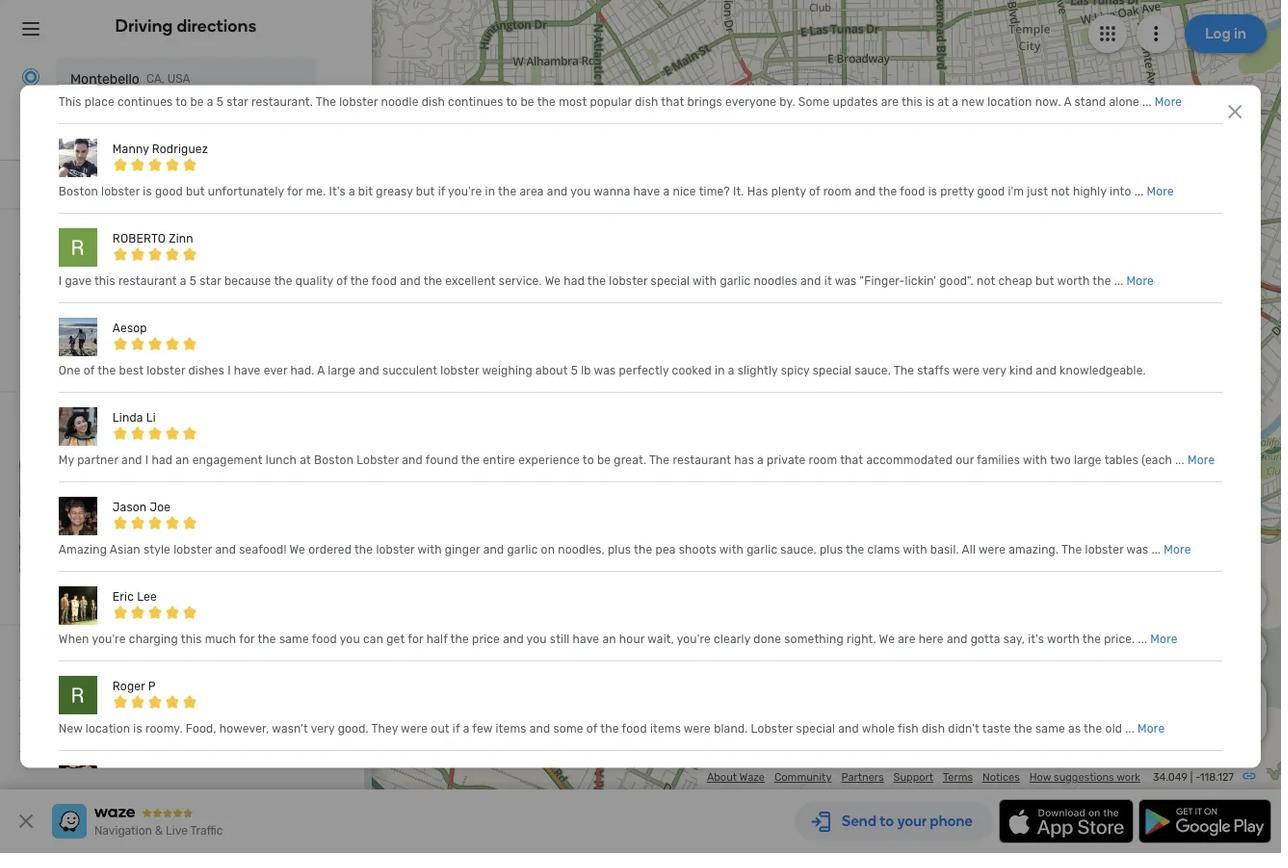 Task type: locate. For each thing, give the bounding box(es) containing it.
0 horizontal spatial an
[[176, 454, 189, 468]]

0 vertical spatial directions
[[177, 15, 257, 36]]

1 horizontal spatial plus
[[820, 544, 844, 558]]

1 vertical spatial was
[[594, 365, 616, 378]]

are right updates
[[882, 96, 899, 109]]

wanna
[[594, 186, 631, 199]]

p
[[148, 681, 156, 694]]

items right few
[[496, 723, 527, 737]]

of
[[810, 186, 821, 199], [337, 275, 348, 289], [84, 365, 95, 378], [587, 723, 598, 737]]

lobster inside the directions to boston lobster seafood restaurant, rosemead
[[132, 669, 173, 683]]

some
[[799, 96, 830, 109]]

and left whole
[[839, 723, 860, 737]]

2 horizontal spatial we
[[880, 634, 896, 647]]

0 vertical spatial if
[[438, 186, 446, 199]]

wait,
[[648, 634, 675, 647]]

0 horizontal spatial not
[[977, 275, 996, 289]]

restaurant, left good.
[[264, 723, 327, 736]]

you're right wait,
[[677, 634, 711, 647]]

were left bland.
[[684, 723, 711, 737]]

1 plus from the left
[[608, 544, 632, 558]]

and right price at left
[[503, 634, 524, 647]]

be left great.
[[597, 454, 611, 468]]

1 vertical spatial had
[[152, 454, 173, 468]]

very
[[983, 365, 1007, 378], [311, 723, 335, 737]]

1 good from the left
[[155, 186, 183, 199]]

1 horizontal spatial be
[[521, 96, 535, 109]]

found
[[426, 454, 459, 468]]

0 horizontal spatial had
[[152, 454, 173, 468]]

1 horizontal spatial same
[[1036, 723, 1066, 737]]

the left staffs
[[894, 365, 915, 378]]

0 vertical spatial -
[[162, 170, 169, 186]]

1 horizontal spatial was
[[835, 275, 857, 289]]

we right service.
[[545, 275, 561, 289]]

to
[[176, 96, 187, 109], [506, 96, 518, 109], [583, 454, 594, 468], [77, 669, 88, 683]]

0 vertical spatial worth
[[1058, 275, 1091, 289]]

we left ordered
[[290, 544, 306, 558]]

boston lobster seafood restaurant, rosemead opening hours
[[19, 723, 327, 754]]

you're right also
[[92, 634, 126, 647]]

you left wanna
[[571, 186, 591, 199]]

seafood inside boston lobster seafood restaurant, rosemead address
[[208, 705, 253, 718]]

and left the excellent
[[400, 275, 421, 289]]

2 continues from the left
[[448, 96, 504, 109]]

image 2 of boston lobster seafood restaurant, rosemead image
[[102, 441, 180, 520]]

one of the best lobster dishes i have ever had. a large and succulent lobster weighing about 5 lb was perfectly cooked in a slightly spicy special sauce. the staffs were very kind and knowledgeable.
[[59, 365, 1147, 378]]

1 horizontal spatial large
[[1075, 454, 1102, 468]]

engagement
[[192, 454, 263, 468]]

all
[[963, 544, 976, 558]]

0 horizontal spatial we
[[290, 544, 306, 558]]

0 vertical spatial restaurant
[[118, 275, 177, 289]]

rosemead inside boston lobster seafood restaurant, rosemead opening hours
[[19, 740, 76, 754]]

0 vertical spatial was
[[835, 275, 857, 289]]

worth right cheap
[[1058, 275, 1091, 289]]

amazing.
[[1009, 544, 1059, 558]]

seafood for boston lobster seafood restaurant, rosemead driving directions
[[171, 687, 216, 700]]

0 horizontal spatial plus
[[608, 544, 632, 558]]

seafood inside button
[[170, 119, 221, 135]]

in
[[485, 186, 496, 199], [715, 365, 725, 378]]

time?
[[699, 186, 730, 199]]

roger
[[113, 681, 145, 694]]

done
[[754, 634, 782, 647]]

1 horizontal spatial you're
[[448, 186, 482, 199]]

x image
[[1224, 100, 1247, 123]]

out
[[431, 723, 450, 737]]

had right service.
[[564, 275, 585, 289]]

was down tables
[[1127, 544, 1149, 558]]

image 7 of boston lobster seafood restaurant, rosemead image
[[184, 523, 263, 602]]

2 vertical spatial i
[[145, 454, 149, 468]]

search
[[94, 642, 137, 658]]

0 horizontal spatial a
[[317, 365, 325, 378]]

&
[[155, 825, 163, 839]]

0 horizontal spatial star
[[200, 275, 221, 289]]

has
[[748, 186, 769, 199]]

at
[[938, 96, 950, 109], [300, 454, 311, 468]]

summary
[[67, 225, 126, 240]]

room
[[824, 186, 852, 199], [809, 454, 838, 468]]

boston for boston lobster is good but unfortunately for me. it's a bit greasy but if you're in the area and you wanna have a nice time? it. has plenty of room and the food is pretty good i'm just not highly into ... more
[[59, 186, 98, 199]]

lobster down manny at the left top of page
[[101, 186, 140, 199]]

1 vertical spatial special
[[813, 365, 852, 378]]

style
[[144, 544, 171, 558]]

was right lb
[[594, 365, 616, 378]]

1 horizontal spatial this
[[181, 634, 202, 647]]

link image
[[1242, 769, 1258, 785]]

and left found
[[402, 454, 423, 468]]

if right out
[[453, 723, 460, 737]]

0 horizontal spatial at
[[300, 454, 311, 468]]

the right service.
[[588, 275, 606, 289]]

boston lobster is good but unfortunately for me. it's a bit greasy but if you're in the area and you wanna have a nice time? it. has plenty of room and the food is pretty good i'm just not highly into ... more
[[59, 186, 1175, 199]]

current location image
[[19, 66, 42, 89]]

about
[[536, 365, 568, 378]]

0 vertical spatial in
[[485, 186, 496, 199]]

dish right fish
[[922, 723, 946, 737]]

1 horizontal spatial restaurant
[[673, 454, 732, 468]]

to down usa
[[176, 96, 187, 109]]

alone
[[1110, 96, 1140, 109]]

0 vertical spatial i
[[59, 275, 62, 289]]

if right 'greasy'
[[438, 186, 446, 199]]

food left pretty
[[901, 186, 926, 199]]

if
[[438, 186, 446, 199], [453, 723, 460, 737]]

continues right noodle
[[448, 96, 504, 109]]

amazing
[[59, 544, 107, 558]]

seafood up however,
[[208, 705, 253, 718]]

location up opening
[[86, 723, 130, 737]]

seafood up boston lobster seafood restaurant, rosemead address
[[171, 687, 216, 700]]

seafood inside boston lobster seafood restaurant, rosemead opening hours
[[217, 723, 261, 736]]

rosemead down driving
[[19, 723, 76, 736]]

1 vertical spatial that
[[841, 454, 864, 468]]

rosemead inside boston lobster seafood restaurant, rosemead address
[[19, 723, 76, 736]]

navigation
[[94, 825, 152, 839]]

... down into
[[1115, 275, 1124, 289]]

1 horizontal spatial star
[[227, 96, 248, 109]]

for right the get
[[408, 634, 424, 647]]

that
[[662, 96, 685, 109], [841, 454, 864, 468]]

0 vertical spatial are
[[882, 96, 899, 109]]

slightly
[[738, 365, 778, 378]]

lunch
[[266, 454, 297, 468]]

montebello ca, usa
[[70, 71, 190, 87]]

0 horizontal spatial location
[[86, 723, 130, 737]]

34.049 | -118.127
[[1154, 772, 1235, 785]]

best
[[119, 365, 144, 378]]

restaurant, inside boston lobster seafood restaurant, rosemead opening hours
[[264, 723, 327, 736]]

- right |
[[1196, 772, 1201, 785]]

eric
[[113, 591, 134, 605]]

pencil image
[[1237, 589, 1260, 612]]

hour
[[620, 634, 645, 647]]

1 horizontal spatial -
[[1196, 772, 1201, 785]]

boston inside boston lobster seafood restaurant, rosemead opening hours
[[132, 723, 170, 736]]

to inside the directions to boston lobster seafood restaurant, rosemead
[[77, 669, 88, 683]]

a
[[1065, 96, 1072, 109], [317, 365, 325, 378]]

roberto
[[113, 233, 166, 246]]

stand
[[1075, 96, 1107, 109]]

boston inside boston lobster seafood restaurant, rosemead address
[[123, 705, 162, 718]]

i right the 'dishes'
[[228, 365, 231, 378]]

show reviews
[[19, 359, 105, 375]]

boston for boston lobster seafood restaurant, rosemead driving directions
[[86, 687, 124, 700]]

1 horizontal spatial i
[[145, 454, 149, 468]]

our
[[956, 454, 975, 468]]

not right just
[[1052, 186, 1071, 199]]

1 horizontal spatial continues
[[448, 96, 504, 109]]

2 vertical spatial we
[[880, 634, 896, 647]]

1 horizontal spatial at
[[938, 96, 950, 109]]

0 vertical spatial special
[[651, 275, 690, 289]]

1 horizontal spatial an
[[603, 634, 617, 647]]

didn't
[[949, 723, 980, 737]]

5 left lb
[[571, 365, 578, 378]]

1 vertical spatial worth
[[1048, 634, 1080, 647]]

boston lobster seafood restaurant, rosemead address
[[19, 705, 318, 736]]

1 horizontal spatial very
[[983, 365, 1007, 378]]

lobster right style in the left of the page
[[174, 544, 212, 558]]

good down manny rodriguez
[[155, 186, 183, 199]]

the right great.
[[650, 454, 670, 468]]

lobster
[[340, 96, 378, 109], [101, 186, 140, 199], [609, 275, 648, 289], [147, 365, 185, 378], [441, 365, 480, 378], [174, 544, 212, 558], [376, 544, 415, 558], [1086, 544, 1125, 558]]

1 vertical spatial in
[[715, 365, 725, 378]]

very left kind
[[983, 365, 1007, 378]]

an left hour
[[603, 634, 617, 647]]

dish right noodle
[[422, 96, 445, 109]]

1 horizontal spatial good
[[978, 186, 1006, 199]]

2 horizontal spatial was
[[1127, 544, 1149, 558]]

0 horizontal spatial very
[[311, 723, 335, 737]]

restaurant, inside boston lobster seafood restaurant, rosemead address
[[256, 705, 318, 718]]

boston inside boston lobster seafood restaurant, rosemead driving directions
[[86, 687, 124, 700]]

more right the alone
[[1156, 96, 1183, 109]]

however,
[[220, 723, 269, 737]]

this right updates
[[902, 96, 923, 109]]

large right had.
[[328, 365, 356, 378]]

are left here
[[899, 634, 916, 647]]

seafood up boston lobster seafood restaurant, rosemead driving directions
[[176, 669, 220, 683]]

how
[[1030, 772, 1052, 785]]

118.127
[[1201, 772, 1235, 785]]

0 vertical spatial location
[[988, 96, 1033, 109]]

families
[[977, 454, 1021, 468]]

more
[[1156, 96, 1183, 109], [1148, 186, 1175, 199], [1127, 275, 1155, 289], [1188, 454, 1216, 468], [1165, 544, 1192, 558], [1151, 634, 1179, 647], [1138, 723, 1166, 737]]

good left i'm
[[978, 186, 1006, 199]]

directions to boston lobster seafood restaurant, rosemead
[[19, 669, 286, 700]]

1 vertical spatial we
[[290, 544, 306, 558]]

2 items from the left
[[650, 723, 681, 737]]

1 horizontal spatial directions
[[177, 15, 257, 36]]

bland.
[[714, 723, 748, 737]]

my partner and i had an engagement lunch at boston lobster and found the entire experience to be great. the restaurant has a private room that accommodated our families with two large tables (each ... more
[[59, 454, 1216, 468]]

when
[[59, 634, 89, 647]]

price.
[[1105, 634, 1136, 647]]

clearly
[[714, 634, 751, 647]]

restaurant, inside boston lobster seafood restaurant, rosemead driving directions
[[218, 687, 281, 700]]

traffic
[[190, 825, 223, 839]]

seafood inside boston lobster seafood restaurant, rosemead driving directions
[[171, 687, 216, 700]]

not
[[1052, 186, 1071, 199], [977, 275, 996, 289]]

boston inside boston lobster seafood restaurant button
[[70, 119, 115, 135]]

review
[[19, 225, 64, 240]]

show
[[19, 359, 54, 375]]

a left the new
[[953, 96, 959, 109]]

plus right sauce,
[[820, 544, 844, 558]]

greasy
[[376, 186, 413, 199]]

a down zinn
[[180, 275, 187, 289]]

0 horizontal spatial i
[[59, 275, 62, 289]]

directions
[[19, 669, 74, 683]]

linda
[[113, 412, 143, 426]]

were right the all
[[979, 544, 1006, 558]]

2 vertical spatial this
[[181, 634, 202, 647]]

rosemead for boston lobster seafood restaurant, rosemead opening hours
[[19, 740, 76, 754]]

1 vertical spatial directions
[[59, 705, 113, 718]]

community
[[775, 772, 832, 785]]

i'm
[[1009, 186, 1025, 199]]

noodles
[[754, 275, 798, 289]]

image 8 of boston lobster seafood restaurant, rosemead image
[[267, 523, 345, 602]]

that left accommodated
[[841, 454, 864, 468]]

0 vertical spatial we
[[545, 275, 561, 289]]

lobster inside button
[[118, 119, 166, 135]]

directions up address
[[59, 705, 113, 718]]

0 vertical spatial this
[[902, 96, 923, 109]]

rosemead for boston lobster seafood restaurant, rosemead address
[[19, 723, 76, 736]]

1 horizontal spatial items
[[650, 723, 681, 737]]

restaurant, up wasn't
[[256, 705, 318, 718]]

0 horizontal spatial items
[[496, 723, 527, 737]]

restaurant.
[[251, 96, 313, 109]]

1 vertical spatial star
[[200, 275, 221, 289]]

restaurant
[[225, 119, 295, 135]]

lobster inside boston lobster seafood restaurant, rosemead driving directions
[[127, 687, 168, 700]]

star left because
[[200, 275, 221, 289]]

items left bland.
[[650, 723, 681, 737]]

1 horizontal spatial location
[[988, 96, 1033, 109]]

boston for boston lobster seafood restaurant, rosemead opening hours
[[132, 723, 170, 736]]

the left best
[[97, 365, 116, 378]]

... right price.
[[1139, 634, 1148, 647]]

5 up 3
[[19, 250, 27, 266]]

this left the much
[[181, 634, 202, 647]]

0 horizontal spatial -
[[162, 170, 169, 186]]

spicy
[[781, 365, 810, 378]]

0 horizontal spatial same
[[279, 634, 309, 647]]

0 horizontal spatial good
[[155, 186, 183, 199]]

0 vertical spatial a
[[1065, 96, 1072, 109]]

are
[[882, 96, 899, 109], [899, 634, 916, 647]]

this
[[902, 96, 923, 109], [94, 275, 115, 289], [181, 634, 202, 647]]

0 horizontal spatial continues
[[118, 96, 173, 109]]

lb
[[581, 365, 591, 378]]

good.
[[338, 723, 369, 737]]

excellent
[[445, 275, 496, 289]]

4.4
[[247, 239, 331, 303]]

the left area
[[498, 186, 517, 199]]

few
[[473, 723, 493, 737]]

2 vertical spatial have
[[573, 634, 600, 647]]

in right the cooked
[[715, 365, 725, 378]]

1 vertical spatial are
[[899, 634, 916, 647]]

the
[[538, 96, 556, 109], [498, 186, 517, 199], [879, 186, 898, 199], [274, 275, 293, 289], [351, 275, 369, 289], [424, 275, 442, 289], [588, 275, 606, 289], [1093, 275, 1112, 289], [97, 365, 116, 378], [461, 454, 480, 468], [355, 544, 373, 558], [634, 544, 653, 558], [846, 544, 865, 558], [258, 634, 276, 647], [451, 634, 469, 647], [1083, 634, 1102, 647], [601, 723, 619, 737], [1015, 723, 1033, 737], [1084, 723, 1103, 737]]

as
[[1069, 723, 1082, 737]]

but right cheap
[[1036, 275, 1055, 289]]

had.
[[291, 365, 315, 378]]

rosemead inside boston lobster seafood restaurant, rosemead driving directions
[[284, 687, 341, 700]]

and left some
[[530, 723, 551, 737]]

a left "bit"
[[349, 186, 355, 199]]

0 vertical spatial room
[[824, 186, 852, 199]]

restaurant left 'has'
[[673, 454, 732, 468]]

roberto zinn
[[113, 233, 194, 246]]

rodriguez
[[152, 143, 208, 157]]

and left "succulent"
[[359, 365, 380, 378]]

directions inside boston lobster seafood restaurant, rosemead driving directions
[[59, 705, 113, 718]]

2 plus from the left
[[820, 544, 844, 558]]

a left slightly
[[728, 365, 735, 378]]

quality
[[296, 275, 334, 289]]

half
[[427, 634, 448, 647]]

plus
[[608, 544, 632, 558], [820, 544, 844, 558]]



Task type: describe. For each thing, give the bounding box(es) containing it.
4
[[19, 265, 28, 281]]

0 vertical spatial star
[[227, 96, 248, 109]]

1 vertical spatial not
[[977, 275, 996, 289]]

just
[[1028, 186, 1049, 199]]

0 horizontal spatial dish
[[422, 96, 445, 109]]

1 horizontal spatial not
[[1052, 186, 1071, 199]]

0 horizontal spatial large
[[328, 365, 356, 378]]

address
[[79, 723, 121, 736]]

0 vertical spatial have
[[634, 186, 661, 199]]

1 vertical spatial large
[[1075, 454, 1102, 468]]

1 vertical spatial location
[[86, 723, 130, 737]]

8 photos
[[19, 413, 75, 429]]

seafood!
[[239, 544, 287, 558]]

2 horizontal spatial you
[[571, 186, 591, 199]]

highly
[[1074, 186, 1107, 199]]

zinn
[[169, 233, 194, 246]]

is left the new
[[926, 96, 935, 109]]

new
[[59, 723, 83, 737]]

garlic left noodles
[[720, 275, 751, 289]]

now:
[[94, 170, 124, 186]]

food,
[[186, 723, 217, 737]]

eric lee
[[113, 591, 157, 605]]

ginger
[[445, 544, 481, 558]]

opening
[[79, 740, 122, 754]]

kind
[[1010, 365, 1033, 378]]

also
[[65, 642, 91, 658]]

a left nice
[[664, 186, 670, 199]]

1 horizontal spatial that
[[841, 454, 864, 468]]

the left clams
[[846, 544, 865, 558]]

restaurant, inside the directions to boston lobster seafood restaurant, rosemead
[[223, 669, 286, 683]]

the right 'restaurant.'
[[316, 96, 336, 109]]

is up hours on the left of the page
[[133, 723, 142, 737]]

notices
[[983, 772, 1021, 785]]

11:30
[[127, 170, 159, 186]]

jason joe
[[113, 502, 171, 515]]

by.
[[780, 96, 796, 109]]

cooked
[[672, 365, 712, 378]]

of right "quality"
[[337, 275, 348, 289]]

0 horizontal spatial have
[[234, 365, 261, 378]]

boston for boston lobster seafood restaurant
[[70, 119, 115, 135]]

my
[[59, 454, 74, 468]]

the left most
[[538, 96, 556, 109]]

1 horizontal spatial dish
[[635, 96, 659, 109]]

image 5 of boston lobster seafood restaurant, rosemead image
[[19, 523, 98, 602]]

a left few
[[463, 723, 470, 737]]

x image
[[14, 811, 38, 834]]

... right old
[[1126, 723, 1135, 737]]

brings
[[688, 96, 723, 109]]

seafood for boston lobster seafood restaurant, rosemead address
[[208, 705, 253, 718]]

cheap
[[999, 275, 1033, 289]]

entire
[[483, 454, 516, 468]]

2 vertical spatial special
[[797, 723, 836, 737]]

0 vertical spatial at
[[938, 96, 950, 109]]

whole
[[862, 723, 896, 737]]

private
[[767, 454, 806, 468]]

ever
[[264, 365, 288, 378]]

restaurant, for boston lobster seafood restaurant, rosemead driving directions
[[218, 687, 281, 700]]

more right old
[[1138, 723, 1166, 737]]

1 horizontal spatial you
[[527, 634, 547, 647]]

everyone
[[726, 96, 777, 109]]

and right here
[[947, 634, 968, 647]]

restaurant, for boston lobster seafood restaurant, rosemead opening hours
[[264, 723, 327, 736]]

pretty
[[941, 186, 975, 199]]

image 1 of boston lobster seafood restaurant, rosemead image
[[19, 441, 98, 520]]

a right 'has'
[[758, 454, 764, 468]]

it's
[[1029, 634, 1045, 647]]

image 6 of boston lobster seafood restaurant, rosemead image
[[102, 523, 180, 602]]

1 continues from the left
[[118, 96, 173, 109]]

area
[[520, 186, 544, 199]]

review summary
[[19, 225, 126, 240]]

of right 'plenty'
[[810, 186, 821, 199]]

it
[[825, 275, 833, 289]]

support link
[[894, 772, 934, 785]]

restaurant, for boston lobster seafood restaurant, rosemead address
[[256, 705, 318, 718]]

with left "ginger"
[[418, 544, 442, 558]]

succulent
[[383, 365, 438, 378]]

1 vertical spatial this
[[94, 275, 115, 289]]

a up boston lobster seafood restaurant
[[207, 96, 214, 109]]

on
[[541, 544, 555, 558]]

5 inside 5 4 3 2 1
[[19, 250, 27, 266]]

clock image
[[19, 166, 42, 189]]

were left out
[[401, 723, 428, 737]]

0 vertical spatial very
[[983, 365, 1007, 378]]

more down into
[[1127, 275, 1155, 289]]

lobster right ordered
[[376, 544, 415, 558]]

is left pretty
[[929, 186, 938, 199]]

asian
[[110, 544, 141, 558]]

0 vertical spatial an
[[176, 454, 189, 468]]

lobster right amazing.
[[1086, 544, 1125, 558]]

2
[[19, 296, 27, 312]]

lobster left weighing
[[441, 365, 480, 378]]

lobster inside boston lobster seafood restaurant, rosemead opening hours
[[173, 723, 214, 736]]

more right (each at right
[[1188, 454, 1216, 468]]

0 vertical spatial had
[[564, 275, 585, 289]]

5 down zinn
[[190, 275, 197, 289]]

perfectly
[[619, 365, 669, 378]]

roomy.
[[145, 723, 183, 737]]

photos
[[31, 413, 75, 429]]

and right "ginger"
[[484, 544, 504, 558]]

now.
[[1036, 96, 1062, 109]]

for right search
[[140, 642, 158, 658]]

1 vertical spatial a
[[317, 365, 325, 378]]

terms
[[944, 772, 974, 785]]

with left noodles
[[693, 275, 717, 289]]

has
[[735, 454, 755, 468]]

reviews
[[57, 359, 105, 375]]

knowledgeable.
[[1060, 365, 1147, 378]]

open now: 11:30 - 20:40
[[58, 170, 209, 186]]

the right amazing.
[[1062, 544, 1083, 558]]

noodle
[[381, 96, 419, 109]]

1 vertical spatial if
[[453, 723, 460, 737]]

the right found
[[461, 454, 480, 468]]

place
[[85, 96, 115, 109]]

with left two
[[1024, 454, 1048, 468]]

2 good from the left
[[978, 186, 1006, 199]]

1 vertical spatial very
[[311, 723, 335, 737]]

2 horizontal spatial this
[[902, 96, 923, 109]]

0 vertical spatial that
[[662, 96, 685, 109]]

0 horizontal spatial you
[[340, 634, 360, 647]]

with right shoots
[[720, 544, 744, 558]]

2 horizontal spatial but
[[1036, 275, 1055, 289]]

the left price.
[[1083, 634, 1102, 647]]

boston for boston lobster seafood restaurant, rosemead address
[[123, 705, 162, 718]]

more right into
[[1148, 186, 1175, 199]]

rosemead inside the directions to boston lobster seafood restaurant, rosemead
[[19, 687, 76, 700]]

image 4 of boston lobster seafood restaurant, rosemead image
[[267, 441, 345, 520]]

joe
[[150, 502, 171, 515]]

with left basil.
[[904, 544, 928, 558]]

(each
[[1142, 454, 1173, 468]]

and right area
[[547, 186, 568, 199]]

location image
[[19, 114, 42, 137]]

it's
[[329, 186, 346, 199]]

food left "can"
[[312, 634, 337, 647]]

noodles,
[[558, 544, 605, 558]]

1 items from the left
[[496, 723, 527, 737]]

1 horizontal spatial a
[[1065, 96, 1072, 109]]

the right half
[[451, 634, 469, 647]]

lobster left noodle
[[340, 96, 378, 109]]

1 horizontal spatial have
[[573, 634, 600, 647]]

0 horizontal spatial in
[[485, 186, 496, 199]]

garlic left on
[[507, 544, 538, 558]]

20:40
[[172, 170, 209, 186]]

the right ordered
[[355, 544, 373, 558]]

0 horizontal spatial was
[[594, 365, 616, 378]]

support
[[894, 772, 934, 785]]

i gave this restaurant a 5 star because the quality of the food and the excellent service. we had the lobster special with garlic noodles and it was "finger-lickin' good". not cheap but worth the ... more
[[59, 275, 1155, 289]]

this place continues to be a 5 star restaurant. the lobster noodle dish continues to be the most popular dish that brings everyone by.  some updates are this is at a new location now. a stand alone ... more
[[59, 96, 1183, 109]]

boston right lunch
[[314, 454, 354, 468]]

... right into
[[1135, 186, 1144, 199]]

charging
[[129, 634, 178, 647]]

the left "quality"
[[274, 275, 293, 289]]

new location is roomy. food, however, wasn't very good. they were out if a few items and some of the food items were bland. lobster special and whole fish dish didn't taste the same as the old ... more
[[59, 723, 1166, 737]]

the right as
[[1084, 723, 1103, 737]]

... right the alone
[[1143, 96, 1152, 109]]

say,
[[1004, 634, 1026, 647]]

of right some
[[587, 723, 598, 737]]

weighing
[[482, 365, 533, 378]]

the right "quality"
[[351, 275, 369, 289]]

it.
[[733, 186, 745, 199]]

of right one
[[84, 365, 95, 378]]

1 vertical spatial -
[[1196, 772, 1201, 785]]

2 horizontal spatial be
[[597, 454, 611, 468]]

lobster right best
[[147, 365, 185, 378]]

and right kind
[[1037, 365, 1057, 378]]

seafood for boston lobster seafood restaurant, rosemead opening hours
[[217, 723, 261, 736]]

seafood for boston lobster seafood restaurant
[[170, 119, 221, 135]]

lobster inside boston lobster seafood restaurant, rosemead address
[[164, 705, 205, 718]]

1 vertical spatial an
[[603, 634, 617, 647]]

and left "seafood!"
[[215, 544, 236, 558]]

updates
[[833, 96, 879, 109]]

rosemead for boston lobster seafood restaurant, rosemead driving directions
[[284, 687, 341, 700]]

is right now:
[[143, 186, 152, 199]]

staffs
[[918, 365, 951, 378]]

and left it
[[801, 275, 822, 289]]

one
[[59, 365, 81, 378]]

ca,
[[146, 72, 165, 86]]

montebello
[[70, 71, 140, 87]]

and right 'plenty'
[[855, 186, 876, 199]]

food right some
[[622, 723, 647, 737]]

work
[[1117, 772, 1141, 785]]

the right some
[[601, 723, 619, 737]]

the left the excellent
[[424, 275, 442, 289]]

8
[[19, 413, 28, 429]]

boston lobster seafood restaurant button
[[56, 106, 316, 145]]

1 vertical spatial room
[[809, 454, 838, 468]]

were right staffs
[[953, 365, 980, 378]]

this
[[59, 96, 82, 109]]

2 vertical spatial was
[[1127, 544, 1149, 558]]

open now: 11:30 - 20:40 button
[[58, 170, 232, 186]]

1 horizontal spatial but
[[416, 186, 435, 199]]

for right the much
[[239, 634, 255, 647]]

0 horizontal spatial but
[[186, 186, 205, 199]]

34.049
[[1154, 772, 1188, 785]]

seafood inside the directions to boston lobster seafood restaurant, rosemead
[[176, 669, 220, 683]]

5 up boston lobster seafood restaurant
[[217, 96, 224, 109]]

0 horizontal spatial if
[[438, 186, 446, 199]]

2 horizontal spatial i
[[228, 365, 231, 378]]

5 4 3 2 1
[[19, 250, 28, 328]]

bit
[[358, 186, 373, 199]]

the right cheap
[[1093, 275, 1112, 289]]

to right experience
[[583, 454, 594, 468]]

the left pea
[[634, 544, 653, 558]]

0 horizontal spatial be
[[190, 96, 204, 109]]

garlic left sauce,
[[747, 544, 778, 558]]

1 vertical spatial at
[[300, 454, 311, 468]]

0 horizontal spatial you're
[[92, 634, 126, 647]]

more right price.
[[1151, 634, 1179, 647]]

and right partner
[[122, 454, 142, 468]]

the left pretty
[[879, 186, 898, 199]]

2 horizontal spatial dish
[[922, 723, 946, 737]]

... down (each at right
[[1152, 544, 1162, 558]]

more down (each at right
[[1165, 544, 1192, 558]]

boston inside the directions to boston lobster seafood restaurant, rosemead
[[91, 669, 129, 683]]

... right (each at right
[[1176, 454, 1185, 468]]

terms link
[[944, 772, 974, 785]]

image 3 of boston lobster seafood restaurant, rosemead image
[[184, 441, 263, 520]]

experience
[[519, 454, 580, 468]]

for left "me."
[[287, 186, 303, 199]]

2 horizontal spatial you're
[[677, 634, 711, 647]]

gotta
[[971, 634, 1001, 647]]

food right "quality"
[[372, 275, 397, 289]]

the right the much
[[258, 634, 276, 647]]

lobster down boston lobster is good but unfortunately for me. it's a bit greasy but if you're in the area and you wanna have a nice time? it. has plenty of room and the food is pretty good i'm just not highly into ... more
[[609, 275, 648, 289]]

the right taste
[[1015, 723, 1033, 737]]

1 horizontal spatial in
[[715, 365, 725, 378]]



Task type: vqa. For each thing, say whether or not it's contained in the screenshot.
topmost or
no



